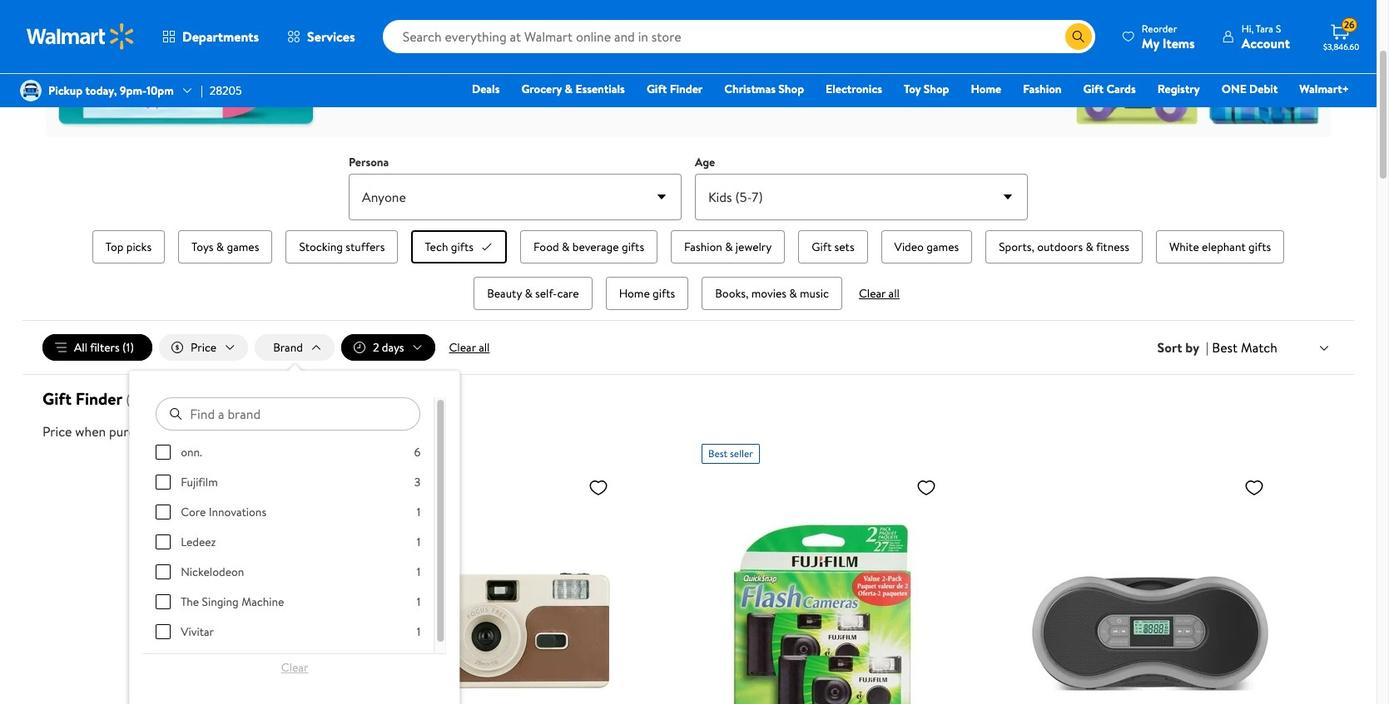 Task type: vqa. For each thing, say whether or not it's contained in the screenshot.
"Home gifts" BUTTON
yes



Task type: describe. For each thing, give the bounding box(es) containing it.
deals link
[[464, 80, 507, 98]]

& for grocery & essentials
[[565, 81, 573, 97]]

gift finder link
[[639, 80, 710, 98]]

best seller for fujifilm quicksnap one time use 35mm camera with flash, 2 pack image
[[708, 447, 753, 461]]

1 for vivitar
[[417, 624, 421, 641]]

add to favorites list, onn. reusable 35mm camera with flash image
[[588, 478, 608, 499]]

departments
[[182, 27, 259, 46]]

sort
[[1157, 339, 1182, 357]]

items
[[1163, 34, 1195, 52]]

brand
[[273, 340, 303, 356]]

video games list item
[[878, 227, 976, 267]]

white
[[1169, 239, 1199, 256]]

home gifts button
[[606, 277, 688, 310]]

best match
[[1212, 339, 1278, 357]]

gift for gift finder
[[647, 81, 667, 97]]

vivitar
[[181, 624, 214, 641]]

best seller for onn. reusable 35mm camera with flash image
[[380, 447, 425, 461]]

books, movies & music list item
[[698, 274, 846, 314]]

fashion for fashion & jewelry
[[684, 239, 722, 256]]

onn. portable bluetooth cd boombox with digital fm radio image
[[1030, 471, 1271, 705]]

& inside button
[[789, 285, 797, 302]]

reorder my items
[[1142, 21, 1195, 52]]

picks
[[126, 239, 152, 256]]

price button
[[159, 335, 248, 361]]

my
[[1142, 34, 1159, 52]]

fujifilm
[[181, 475, 218, 491]]

toys
[[191, 239, 213, 256]]

& for toys & games
[[216, 239, 224, 256]]

food & beverage gifts
[[533, 239, 644, 256]]

services
[[307, 27, 355, 46]]

onn. reusable 35mm camera with flash image
[[374, 471, 615, 705]]

gift for gift finder (14)
[[42, 388, 72, 410]]

top picks
[[106, 239, 152, 256]]

cards
[[1106, 81, 1136, 97]]

toy shop link
[[896, 80, 957, 98]]

one debit link
[[1214, 80, 1285, 98]]

top picks list item
[[89, 227, 168, 267]]

best for onn. reusable 35mm camera with flash image
[[380, 447, 400, 461]]

food & beverage gifts button
[[520, 231, 658, 264]]

innovations
[[209, 505, 267, 521]]

tara
[[1256, 21, 1273, 35]]

shop for christmas shop
[[778, 81, 804, 97]]

white elephant gifts list item
[[1153, 227, 1288, 267]]

essentials
[[575, 81, 625, 97]]

| 28205
[[200, 82, 242, 99]]

holiday gift finder get just what they want, for less.
[[581, 15, 795, 73]]

gift finder
[[647, 81, 703, 97]]

home gifts
[[619, 285, 675, 302]]

core innovations
[[181, 505, 267, 521]]

& for beauty & self-care
[[525, 285, 532, 302]]

gift sets
[[812, 239, 854, 256]]

group containing top picks
[[82, 227, 1294, 314]]

services button
[[273, 17, 369, 57]]

beauty & self-care button
[[474, 277, 592, 310]]

gifts inside food & beverage gifts button
[[622, 239, 644, 256]]

home link
[[963, 80, 1009, 98]]

top
[[106, 239, 124, 256]]

hi, tara s account
[[1242, 21, 1290, 52]]

clear inside "button"
[[281, 660, 308, 677]]

gifts inside the home gifts button
[[653, 285, 675, 302]]

gift sets button
[[798, 231, 868, 264]]

28205
[[210, 82, 242, 99]]

beauty
[[487, 285, 522, 302]]

gift
[[675, 15, 718, 52]]

tech gifts list item
[[408, 227, 510, 267]]

all inside clear all list item
[[888, 285, 900, 302]]

pickup today, 9pm-10pm
[[48, 82, 174, 99]]

all filters (1)
[[74, 340, 134, 356]]

video games button
[[881, 231, 972, 264]]

grocery
[[521, 81, 562, 97]]

christmas
[[724, 81, 776, 97]]

when
[[75, 423, 106, 441]]

reorder
[[1142, 21, 1177, 35]]

nickelodeon
[[181, 564, 244, 581]]

clear all list item
[[852, 274, 906, 314]]

sort and filter section element
[[22, 321, 1354, 705]]

sports,
[[999, 239, 1034, 256]]

2 days
[[373, 340, 404, 356]]

gift for gift sets
[[812, 239, 832, 256]]

pickup
[[48, 82, 83, 99]]

& left fitness
[[1086, 239, 1093, 256]]

stocking
[[299, 239, 343, 256]]

0 horizontal spatial |
[[200, 82, 203, 99]]

toys & games button
[[178, 231, 272, 264]]

hi,
[[1242, 21, 1254, 35]]

less.
[[766, 52, 793, 73]]

food & beverage gifts list item
[[517, 227, 661, 267]]

get
[[584, 52, 608, 73]]

what
[[638, 52, 670, 73]]

toys & games list item
[[175, 227, 276, 267]]

they
[[673, 52, 702, 73]]

fashion link
[[1016, 80, 1069, 98]]

clear all button inside sort and filter section element
[[442, 335, 496, 361]]

ledeez
[[181, 534, 216, 551]]

fashion for fashion
[[1023, 81, 1062, 97]]

top picks button
[[92, 231, 165, 264]]

add to favorites list, onn. portable bluetooth cd boombox with digital fm radio image
[[1244, 478, 1264, 499]]

sports, outdoors & fitness
[[999, 239, 1129, 256]]

today,
[[85, 82, 117, 99]]



Task type: locate. For each thing, give the bounding box(es) containing it.
fashion & jewelry button
[[671, 231, 785, 264]]

games inside list item
[[227, 239, 259, 256]]

26
[[1344, 18, 1355, 32]]

3
[[415, 475, 421, 491]]

best inside dropdown button
[[1212, 339, 1238, 357]]

gift
[[647, 81, 667, 97], [1083, 81, 1104, 97], [812, 239, 832, 256], [42, 388, 72, 410]]

finder
[[670, 81, 703, 97], [76, 388, 123, 410]]

| left the 28205
[[200, 82, 203, 99]]

1 for nickelodeon
[[417, 564, 421, 581]]

0 vertical spatial clear
[[859, 285, 886, 302]]

& left self-
[[525, 285, 532, 302]]

core innovations wireless bluetooth karaoke microphone with built-in speakers + hd recording | black image
[[46, 471, 287, 705]]

white elephant gifts button
[[1156, 231, 1284, 264]]

all down beauty
[[479, 340, 490, 356]]

2
[[373, 340, 379, 356]]

1 horizontal spatial clear
[[449, 340, 476, 356]]

1 vertical spatial all
[[479, 340, 490, 356]]

clear right days
[[449, 340, 476, 356]]

1 vertical spatial clear
[[449, 340, 476, 356]]

0 horizontal spatial best seller
[[380, 447, 425, 461]]

1 horizontal spatial games
[[927, 239, 959, 256]]

& left music at the top right of page
[[789, 285, 797, 302]]

1 for core innovations
[[417, 505, 421, 521]]

gifts inside white elephant gifts button
[[1248, 239, 1271, 256]]

price right the (1)
[[191, 340, 217, 356]]

home for home
[[971, 81, 1001, 97]]

video games
[[894, 239, 959, 256]]

best match button
[[1209, 337, 1334, 359]]

& left jewelry
[[725, 239, 733, 256]]

price
[[191, 340, 217, 356], [42, 423, 72, 441]]

0 horizontal spatial clear all
[[449, 340, 490, 356]]

0 horizontal spatial games
[[227, 239, 259, 256]]

1 vertical spatial group
[[156, 445, 421, 654]]

0 horizontal spatial best
[[380, 447, 400, 461]]

1 for the singing machine
[[417, 594, 421, 611]]

want,
[[705, 52, 740, 73]]

5 1 from the top
[[417, 624, 421, 641]]

gifts left the books,
[[653, 285, 675, 302]]

1 horizontal spatial seller
[[730, 447, 753, 461]]

None checkbox
[[156, 535, 171, 550], [156, 595, 171, 610], [156, 625, 171, 640], [156, 535, 171, 550], [156, 595, 171, 610], [156, 625, 171, 640]]

0 vertical spatial fashion
[[1023, 81, 1062, 97]]

0 horizontal spatial fashion
[[684, 239, 722, 256]]

gift sets list item
[[795, 227, 871, 267]]

1 vertical spatial clear all button
[[442, 335, 496, 361]]

1 vertical spatial finder
[[76, 388, 123, 410]]

finder inside gift finder link
[[670, 81, 703, 97]]

legal information image
[[213, 425, 226, 439]]

stuffers
[[346, 239, 385, 256]]

0 vertical spatial all
[[888, 285, 900, 302]]

for
[[743, 52, 763, 73]]

home inside button
[[619, 285, 650, 302]]

gifts right "elephant"
[[1248, 239, 1271, 256]]

1 1 from the top
[[417, 505, 421, 521]]

0 horizontal spatial home
[[619, 285, 650, 302]]

shop right 'toy'
[[924, 81, 949, 97]]

christmas shop link
[[717, 80, 812, 98]]

2 seller from the left
[[730, 447, 753, 461]]

filters
[[90, 340, 120, 356]]

finder for gift finder
[[670, 81, 703, 97]]

white elephant gifts
[[1169, 239, 1271, 256]]

clear all for rightmost clear all button
[[859, 285, 900, 302]]

price for price
[[191, 340, 217, 356]]

games inside list item
[[927, 239, 959, 256]]

care
[[557, 285, 579, 302]]

grocery & essentials
[[521, 81, 625, 97]]

1 vertical spatial fashion
[[684, 239, 722, 256]]

gift inside button
[[812, 239, 832, 256]]

toy
[[904, 81, 921, 97]]

clear down machine
[[281, 660, 308, 677]]

clear all button down beauty
[[442, 335, 496, 361]]

add to favorites list, fujifilm quicksnap one time use 35mm camera with flash, 2 pack image
[[916, 478, 936, 499]]

gifts right beverage
[[622, 239, 644, 256]]

home for home gifts
[[619, 285, 650, 302]]

debit
[[1249, 81, 1278, 97]]

1 horizontal spatial home
[[971, 81, 1001, 97]]

shop down "less."
[[778, 81, 804, 97]]

0 horizontal spatial finder
[[76, 388, 123, 410]]

all inside sort and filter section element
[[479, 340, 490, 356]]

0 vertical spatial |
[[200, 82, 203, 99]]

self-
[[535, 285, 557, 302]]

1 for ledeez
[[417, 534, 421, 551]]

2 shop from the left
[[924, 81, 949, 97]]

departments button
[[148, 17, 273, 57]]

gift finder (14)
[[42, 388, 147, 410]]

& inside list item
[[216, 239, 224, 256]]

finder for gift finder (14)
[[76, 388, 123, 410]]

persona
[[349, 154, 389, 171]]

games right video
[[927, 239, 959, 256]]

one debit
[[1222, 81, 1278, 97]]

1 seller from the left
[[402, 447, 425, 461]]

finder up "when"
[[76, 388, 123, 410]]

fashion left jewelry
[[684, 239, 722, 256]]

home left 'fashion' link
[[971, 81, 1001, 97]]

home gifts list item
[[602, 274, 692, 314]]

holiday gift finder image
[[46, 0, 1331, 138]]

age
[[695, 154, 715, 171]]

books,
[[715, 285, 749, 302]]

0 vertical spatial clear all button
[[852, 285, 906, 302]]

None checkbox
[[156, 445, 171, 460], [156, 475, 171, 490], [156, 505, 171, 520], [156, 565, 171, 580], [156, 445, 171, 460], [156, 475, 171, 490], [156, 505, 171, 520], [156, 565, 171, 580]]

1 best seller from the left
[[380, 447, 425, 461]]

0 horizontal spatial price
[[42, 423, 72, 441]]

singing
[[202, 594, 239, 611]]

2 horizontal spatial best
[[1212, 339, 1238, 357]]

3 1 from the top
[[417, 564, 421, 581]]

registry
[[1157, 81, 1200, 97]]

all down video
[[888, 285, 900, 302]]

games right toys
[[227, 239, 259, 256]]

1 horizontal spatial finder
[[670, 81, 703, 97]]

group
[[82, 227, 1294, 314], [156, 445, 421, 654]]

brand button
[[255, 335, 334, 361]]

online
[[171, 423, 206, 441]]

s
[[1276, 21, 1281, 35]]

clear all button down video
[[852, 285, 906, 302]]

2 1 from the top
[[417, 534, 421, 551]]

1 horizontal spatial clear all button
[[852, 285, 906, 302]]

& right toys
[[216, 239, 224, 256]]

gifts inside "tech gifts" button
[[451, 239, 473, 256]]

beverage
[[572, 239, 619, 256]]

fashion & jewelry
[[684, 239, 772, 256]]

0 vertical spatial clear all
[[859, 285, 900, 302]]

gifts right tech
[[451, 239, 473, 256]]

fashion
[[1023, 81, 1062, 97], [684, 239, 722, 256]]

2 horizontal spatial clear
[[859, 285, 886, 302]]

9pm-
[[120, 82, 146, 99]]

0 vertical spatial finder
[[670, 81, 703, 97]]

1 vertical spatial price
[[42, 423, 72, 441]]

& right the food
[[562, 239, 570, 256]]

core
[[181, 505, 206, 521]]

1 vertical spatial |
[[1206, 339, 1209, 357]]

fashion & jewelry list item
[[668, 227, 788, 267]]

home inside home link
[[971, 81, 1001, 97]]

1 horizontal spatial shop
[[924, 81, 949, 97]]

& for fashion & jewelry
[[725, 239, 733, 256]]

best for fujifilm quicksnap one time use 35mm camera with flash, 2 pack image
[[708, 447, 728, 461]]

Walmart Site-Wide search field
[[383, 20, 1095, 53]]

1 horizontal spatial all
[[888, 285, 900, 302]]

seller for onn. reusable 35mm camera with flash image
[[402, 447, 425, 461]]

sports, outdoors & fitness button
[[986, 231, 1143, 264]]

music
[[800, 285, 829, 302]]

search icon image
[[1072, 30, 1085, 43]]

grocery & essentials link
[[514, 80, 632, 98]]

1 shop from the left
[[778, 81, 804, 97]]

tech gifts button
[[411, 231, 507, 264]]

the singing machine
[[181, 594, 284, 611]]

all
[[74, 340, 87, 356]]

clear all inside clear all list item
[[859, 285, 900, 302]]

outdoors
[[1037, 239, 1083, 256]]

video
[[894, 239, 924, 256]]

group inside sort and filter section element
[[156, 445, 421, 654]]

gift down what
[[647, 81, 667, 97]]

christmas shop
[[724, 81, 804, 97]]

0 horizontal spatial clear
[[281, 660, 308, 677]]

beauty & self-care list item
[[470, 274, 596, 314]]

4 1 from the top
[[417, 594, 421, 611]]

1 horizontal spatial clear all
[[859, 285, 900, 302]]

clear inside list item
[[859, 285, 886, 302]]

holiday
[[581, 15, 669, 52]]

match
[[1241, 339, 1278, 357]]

1 horizontal spatial |
[[1206, 339, 1209, 357]]

clear all inside clear all button
[[449, 340, 490, 356]]

Find a brand search field
[[156, 398, 421, 431]]

0 horizontal spatial clear all button
[[442, 335, 496, 361]]

finder down they
[[670, 81, 703, 97]]

clear all down video
[[859, 285, 900, 302]]

toys & games
[[191, 239, 259, 256]]

walmart+ link
[[1292, 80, 1357, 98]]

1 vertical spatial clear all
[[449, 340, 490, 356]]

 image
[[20, 80, 42, 102]]

fashion right home link at the top right of the page
[[1023, 81, 1062, 97]]

movies
[[751, 285, 787, 302]]

price for price when purchased online
[[42, 423, 72, 441]]

| right the by on the right
[[1206, 339, 1209, 357]]

1 vertical spatial home
[[619, 285, 650, 302]]

group containing onn.
[[156, 445, 421, 654]]

by
[[1185, 339, 1199, 357]]

tech
[[425, 239, 448, 256]]

days
[[382, 340, 404, 356]]

walmart image
[[27, 23, 135, 50]]

gift left cards
[[1083, 81, 1104, 97]]

all filters (1) button
[[42, 335, 152, 361]]

jewelry
[[736, 239, 772, 256]]

1 horizontal spatial price
[[191, 340, 217, 356]]

clear right music at the top right of page
[[859, 285, 886, 302]]

gift down "all filters (1)" button
[[42, 388, 72, 410]]

fujifilm quicksnap one time use 35mm camera with flash, 2 pack image
[[702, 471, 943, 705]]

price left "when"
[[42, 423, 72, 441]]

price inside dropdown button
[[191, 340, 217, 356]]

0 horizontal spatial shop
[[778, 81, 804, 97]]

2 best seller from the left
[[708, 447, 753, 461]]

0 horizontal spatial all
[[479, 340, 490, 356]]

account
[[1242, 34, 1290, 52]]

sets
[[834, 239, 854, 256]]

games
[[227, 239, 259, 256], [927, 239, 959, 256]]

one
[[1222, 81, 1247, 97]]

0 horizontal spatial seller
[[402, 447, 425, 461]]

1
[[417, 505, 421, 521], [417, 534, 421, 551], [417, 564, 421, 581], [417, 594, 421, 611], [417, 624, 421, 641]]

$3,846.60
[[1323, 41, 1359, 52]]

| inside sort and filter section element
[[1206, 339, 1209, 357]]

books, movies & music
[[715, 285, 829, 302]]

home
[[971, 81, 1001, 97], [619, 285, 650, 302]]

gift cards link
[[1076, 80, 1143, 98]]

1 horizontal spatial fashion
[[1023, 81, 1062, 97]]

2 vertical spatial clear
[[281, 660, 308, 677]]

Search search field
[[383, 20, 1095, 53]]

clear all for clear all button inside the sort and filter section element
[[449, 340, 490, 356]]

stocking stuffers list item
[[282, 227, 402, 267]]

0 vertical spatial group
[[82, 227, 1294, 314]]

seller for fujifilm quicksnap one time use 35mm camera with flash, 2 pack image
[[730, 447, 753, 461]]

& for food & beverage gifts
[[562, 239, 570, 256]]

electronics
[[826, 81, 882, 97]]

0 vertical spatial home
[[971, 81, 1001, 97]]

clear all down beauty
[[449, 340, 490, 356]]

1 games from the left
[[227, 239, 259, 256]]

sports, outdoors & fitness list item
[[982, 227, 1146, 267]]

shop
[[778, 81, 804, 97], [924, 81, 949, 97]]

home down food & beverage gifts
[[619, 285, 650, 302]]

& right grocery
[[565, 81, 573, 97]]

shop for toy shop
[[924, 81, 949, 97]]

fashion inside fashion & jewelry button
[[684, 239, 722, 256]]

0 vertical spatial price
[[191, 340, 217, 356]]

gift for gift cards
[[1083, 81, 1104, 97]]

onn.
[[181, 445, 202, 461]]

gift left 'sets' on the right top
[[812, 239, 832, 256]]

just
[[612, 52, 635, 73]]

clear all
[[859, 285, 900, 302], [449, 340, 490, 356]]

1 horizontal spatial best
[[708, 447, 728, 461]]

best seller
[[380, 447, 425, 461], [708, 447, 753, 461]]

walmart+
[[1299, 81, 1349, 97]]

books, movies & music button
[[702, 277, 842, 310]]

2 games from the left
[[927, 239, 959, 256]]

food
[[533, 239, 559, 256]]

1 horizontal spatial best seller
[[708, 447, 753, 461]]



